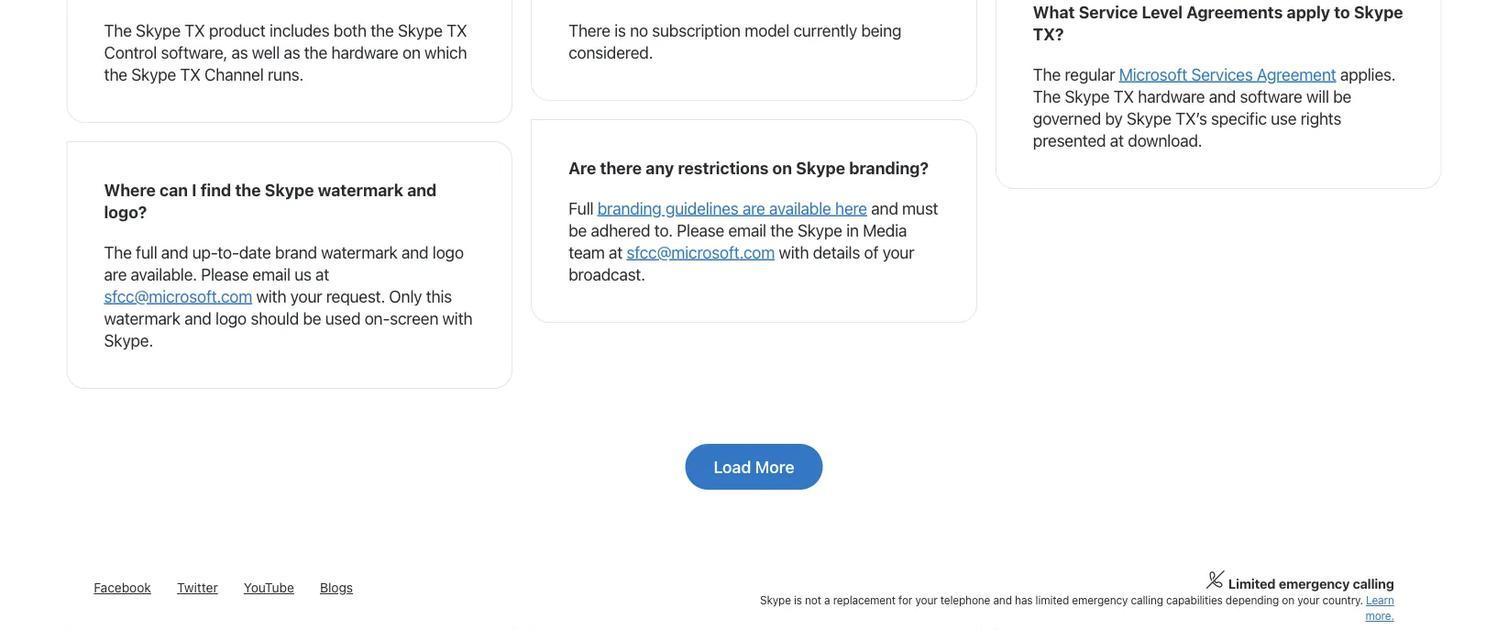 Task type: vqa. For each thing, say whether or not it's contained in the screenshot.
No, our partners provide easy-to- follow user guides. on the right of page
no



Task type: locate. For each thing, give the bounding box(es) containing it.
control
[[104, 43, 157, 62]]

available
[[770, 199, 832, 218]]

0 vertical spatial be
[[1334, 87, 1352, 106]]

1 horizontal spatial with
[[443, 309, 473, 328]]

includes
[[270, 21, 330, 40]]

1 vertical spatial logo
[[216, 309, 247, 328]]

main content
[[0, 0, 1509, 527]]

0 vertical spatial please
[[677, 221, 725, 240]]

guidelines
[[666, 199, 739, 218]]

is
[[615, 21, 626, 40], [794, 594, 803, 607]]

at down adhered
[[609, 243, 623, 262]]

1 horizontal spatial as
[[284, 43, 300, 62]]

be left used
[[303, 309, 321, 328]]

skype right to on the top of page
[[1355, 2, 1404, 22]]

0 vertical spatial are
[[743, 199, 766, 218]]

1 vertical spatial hardware
[[1139, 87, 1206, 106]]

microsoft
[[1120, 65, 1188, 84]]

hardware down both
[[332, 43, 399, 62]]

replacement
[[834, 594, 896, 607]]

agreements
[[1187, 2, 1284, 22]]

please down 'to-'
[[201, 265, 249, 284]]

1 vertical spatial on
[[773, 158, 793, 178]]

the for the skype tx product includes both the skype tx control software, as well as the hardware on which the skype tx channel runs.
[[104, 21, 132, 40]]

branding?
[[850, 158, 929, 178]]

the inside 'the skype tx product includes both the skype tx control software, as well as the hardware on which the skype tx channel runs.'
[[104, 21, 132, 40]]

facebook link
[[94, 581, 151, 596]]

the for the regular microsoft services agreement
[[1034, 65, 1061, 84]]

0 horizontal spatial please
[[201, 265, 249, 284]]

the
[[371, 21, 394, 40], [304, 43, 328, 62], [104, 65, 127, 84], [235, 180, 261, 200], [771, 221, 794, 240]]

0 vertical spatial calling
[[1354, 577, 1395, 592]]

on right depending
[[1283, 594, 1295, 607]]

0 vertical spatial sfcc@microsoft.com link
[[627, 243, 775, 262]]

2 horizontal spatial at
[[1111, 131, 1125, 150]]

is left no
[[615, 21, 626, 40]]

logo up this on the left top of the page
[[433, 243, 464, 262]]

watermark
[[318, 180, 404, 200], [321, 243, 398, 262], [104, 309, 181, 328]]

0 vertical spatial hardware
[[332, 43, 399, 62]]

runs.
[[268, 65, 304, 84]]

0 vertical spatial logo
[[433, 243, 464, 262]]

the down available
[[771, 221, 794, 240]]

on up available
[[773, 158, 793, 178]]

0 horizontal spatial is
[[615, 21, 626, 40]]

emergency
[[1279, 577, 1350, 592], [1073, 594, 1129, 607]]

being
[[862, 21, 902, 40]]

1 horizontal spatial at
[[609, 243, 623, 262]]

0 vertical spatial at
[[1111, 131, 1125, 150]]

as down product
[[232, 43, 248, 62]]

at down by
[[1111, 131, 1125, 150]]

1 horizontal spatial emergency
[[1279, 577, 1350, 592]]

at inside 'and must be adhered to. please email the skype in media team at'
[[609, 243, 623, 262]]

a
[[825, 594, 831, 607]]

are left available.
[[104, 265, 127, 284]]

0 vertical spatial is
[[615, 21, 626, 40]]

and must be adhered to. please email the skype in media team at
[[569, 199, 939, 262]]

sfcc@microsoft.com down available.
[[104, 287, 252, 306]]

restrictions
[[678, 158, 769, 178]]

emergency up country.
[[1279, 577, 1350, 592]]

1 vertical spatial with
[[256, 287, 286, 306]]

calling left capabilities
[[1132, 594, 1164, 607]]

with up should
[[256, 287, 286, 306]]

channel
[[205, 65, 264, 84]]

the down tx?
[[1034, 65, 1061, 84]]

2 horizontal spatial with
[[779, 243, 809, 262]]

has
[[1015, 594, 1033, 607]]

1 as from the left
[[232, 43, 248, 62]]

be inside with your request. only this watermark and logo should be used on-screen with skype.
[[303, 309, 321, 328]]

calling up the learn in the bottom of the page
[[1354, 577, 1395, 592]]

logo left should
[[216, 309, 247, 328]]

1 vertical spatial please
[[201, 265, 249, 284]]

on inside 'the skype tx product includes both the skype tx control software, as well as the hardware on which the skype tx channel runs.'
[[403, 43, 421, 62]]

is inside there is no subscription model currently being considered.
[[615, 21, 626, 40]]

1 vertical spatial at
[[609, 243, 623, 262]]

the inside 'the full and up-to-date brand watermark and logo are available. please email us at sfcc@microsoft.com'
[[104, 243, 132, 262]]

find
[[201, 180, 231, 200]]

request.
[[326, 287, 385, 306]]

hardware
[[332, 43, 399, 62], [1139, 87, 1206, 106]]

your
[[883, 243, 915, 262], [290, 287, 322, 306], [916, 594, 938, 607], [1298, 594, 1320, 607]]

depending
[[1226, 594, 1280, 607]]

be
[[1334, 87, 1352, 106], [569, 221, 587, 240], [303, 309, 321, 328]]

2 horizontal spatial on
[[1283, 594, 1295, 607]]

sfcc@microsoft.com link
[[627, 243, 775, 262], [104, 287, 252, 306]]

your down media
[[883, 243, 915, 262]]

with left details
[[779, 243, 809, 262]]

sfcc@microsoft.com link inside are there any restrictions on skype branding? element
[[627, 243, 775, 262]]

0 horizontal spatial be
[[303, 309, 321, 328]]

with for your
[[256, 287, 286, 306]]

tx up by
[[1114, 87, 1135, 106]]

there
[[600, 158, 642, 178]]

with
[[779, 243, 809, 262], [256, 287, 286, 306], [443, 309, 473, 328]]

hardware inside 'the skype tx product includes both the skype tx control software, as well as the hardware on which the skype tx channel runs.'
[[332, 43, 399, 62]]

logo inside 'the full and up-to-date brand watermark and logo are available. please email us at sfcc@microsoft.com'
[[433, 243, 464, 262]]

skype inside where can i find the skype watermark and logo?
[[265, 180, 314, 200]]

2 vertical spatial with
[[443, 309, 473, 328]]

2 vertical spatial watermark
[[104, 309, 181, 328]]

1 vertical spatial be
[[569, 221, 587, 240]]

the left full
[[104, 243, 132, 262]]

i
[[192, 180, 197, 200]]

skype up details
[[798, 221, 843, 240]]

be right will
[[1334, 87, 1352, 106]]

0 horizontal spatial logo
[[216, 309, 247, 328]]

as up runs.
[[284, 43, 300, 62]]

tx up software,
[[185, 21, 205, 40]]

sfcc@microsoft.com link inside where can i find the skype watermark and logo? element
[[104, 287, 252, 306]]

up-
[[192, 243, 218, 262]]

logo inside with your request. only this watermark and logo should be used on-screen with skype.
[[216, 309, 247, 328]]

tx down software,
[[180, 65, 201, 84]]

what
[[1034, 2, 1076, 22]]

emergency right the limited
[[1073, 594, 1129, 607]]

with inside with details of your broadcast.
[[779, 243, 809, 262]]

are down are there any restrictions on skype branding?
[[743, 199, 766, 218]]

0 horizontal spatial on
[[403, 43, 421, 62]]

sfcc@microsoft.com down to.
[[627, 243, 775, 262]]

the right 'find'
[[235, 180, 261, 200]]

email down date at the top left of the page
[[253, 265, 291, 284]]

please down "guidelines" at the top left of the page
[[677, 221, 725, 240]]

with down this on the left top of the page
[[443, 309, 473, 328]]

1 horizontal spatial please
[[677, 221, 725, 240]]

hardware down the regular microsoft services agreement
[[1139, 87, 1206, 106]]

used
[[325, 309, 361, 328]]

1 horizontal spatial be
[[569, 221, 587, 240]]

1 horizontal spatial on
[[773, 158, 793, 178]]

2 vertical spatial be
[[303, 309, 321, 328]]

model
[[745, 21, 790, 40]]

0 vertical spatial with
[[779, 243, 809, 262]]

product
[[209, 21, 266, 40]]

1 vertical spatial are
[[104, 265, 127, 284]]

services
[[1192, 65, 1254, 84]]

2 horizontal spatial be
[[1334, 87, 1352, 106]]

1 horizontal spatial hardware
[[1139, 87, 1206, 106]]

0 horizontal spatial hardware
[[332, 43, 399, 62]]

watermark inside where can i find the skype watermark and logo?
[[318, 180, 404, 200]]

1 horizontal spatial are
[[743, 199, 766, 218]]

0 vertical spatial watermark
[[318, 180, 404, 200]]

microsoft services agreement link
[[1120, 65, 1337, 84]]

rights
[[1301, 109, 1342, 128]]

at
[[1111, 131, 1125, 150], [609, 243, 623, 262], [316, 265, 329, 284]]

be down full
[[569, 221, 587, 240]]

is left not
[[794, 594, 803, 607]]

on left which
[[403, 43, 421, 62]]

0 horizontal spatial at
[[316, 265, 329, 284]]

1 horizontal spatial is
[[794, 594, 803, 607]]

1 vertical spatial sfcc@microsoft.com
[[104, 287, 252, 306]]

the up control
[[104, 21, 132, 40]]

adhered
[[591, 221, 651, 240]]

presented
[[1034, 131, 1107, 150]]

0 horizontal spatial as
[[232, 43, 248, 62]]

please
[[677, 221, 725, 240], [201, 265, 249, 284]]

by
[[1106, 109, 1123, 128]]

details
[[813, 243, 861, 262]]

1 vertical spatial sfcc@microsoft.com link
[[104, 287, 252, 306]]

sfcc@microsoft.com link down to.
[[627, 243, 775, 262]]

sfcc@microsoft.com link down available.
[[104, 287, 252, 306]]

use
[[1272, 109, 1297, 128]]

your down the us
[[290, 287, 322, 306]]

0 vertical spatial email
[[729, 221, 767, 240]]

full
[[569, 199, 594, 218]]

0 horizontal spatial emergency
[[1073, 594, 1129, 607]]

where can i find the skype watermark and logo? element
[[67, 142, 513, 389]]

1 horizontal spatial sfcc@microsoft.com link
[[627, 243, 775, 262]]

email down branding guidelines are available here link
[[729, 221, 767, 240]]

1 horizontal spatial logo
[[433, 243, 464, 262]]

at right the us
[[316, 265, 329, 284]]

service
[[1079, 2, 1139, 22]]

skype left not
[[760, 594, 792, 607]]

the regular microsoft services agreement
[[1034, 65, 1337, 84]]

are
[[743, 199, 766, 218], [104, 265, 127, 284]]

skype up brand
[[265, 180, 314, 200]]

1 vertical spatial watermark
[[321, 243, 398, 262]]

twitter
[[177, 581, 218, 596]]

1 vertical spatial email
[[253, 265, 291, 284]]

2 vertical spatial at
[[316, 265, 329, 284]]

what service level agreements apply to skype tx?
[[1034, 2, 1404, 44]]

country.
[[1323, 594, 1364, 607]]

the up governed
[[1034, 87, 1061, 106]]

your inside with details of your broadcast.
[[883, 243, 915, 262]]

what service level agreements apply to skype tx? element
[[996, 0, 1442, 189]]

0 horizontal spatial sfcc@microsoft.com
[[104, 287, 252, 306]]

the for the full and up-to-date brand watermark and logo are available. please email us at sfcc@microsoft.com
[[104, 243, 132, 262]]

any
[[646, 158, 674, 178]]

skype down control
[[131, 65, 176, 84]]

skype down regular
[[1065, 87, 1110, 106]]

0 vertical spatial emergency
[[1279, 577, 1350, 592]]

2 vertical spatial on
[[1283, 594, 1295, 607]]

0 horizontal spatial with
[[256, 287, 286, 306]]

1 vertical spatial is
[[794, 594, 803, 607]]

skype inside 'and must be adhered to. please email the skype in media team at'
[[798, 221, 843, 240]]

1 horizontal spatial sfcc@microsoft.com
[[627, 243, 775, 262]]

software,
[[161, 43, 228, 62]]

0 vertical spatial on
[[403, 43, 421, 62]]

only
[[389, 287, 422, 306]]

sfcc@microsoft.com
[[627, 243, 775, 262], [104, 287, 252, 306]]

the inside where can i find the skype watermark and logo?
[[235, 180, 261, 200]]

on inside limited emergency calling skype is not a replacement for your telephone and has limited emergency calling capabilities depending on your country. learn more.
[[1283, 594, 1295, 607]]

full branding guidelines are available here
[[569, 199, 868, 218]]

tx
[[185, 21, 205, 40], [447, 21, 467, 40], [180, 65, 201, 84], [1114, 87, 1135, 106]]

0 horizontal spatial calling
[[1132, 594, 1164, 607]]

this
[[426, 287, 452, 306]]

1 horizontal spatial email
[[729, 221, 767, 240]]

2 as from the left
[[284, 43, 300, 62]]

there is no subscription model currently being considered.
[[569, 21, 902, 62]]

please inside 'the full and up-to-date brand watermark and logo are available. please email us at sfcc@microsoft.com'
[[201, 265, 249, 284]]

0 horizontal spatial sfcc@microsoft.com link
[[104, 287, 252, 306]]

tx inside applies. the skype tx hardware and software will be governed by skype tx's specific use rights presented at download.
[[1114, 87, 1135, 106]]

specific
[[1212, 109, 1268, 128]]

0 horizontal spatial email
[[253, 265, 291, 284]]

1 vertical spatial calling
[[1132, 594, 1164, 607]]

skype inside limited emergency calling skype is not a replacement for your telephone and has limited emergency calling capabilities depending on your country. learn more.
[[760, 594, 792, 607]]

0 horizontal spatial are
[[104, 265, 127, 284]]

0 vertical spatial sfcc@microsoft.com
[[627, 243, 775, 262]]



Task type: describe. For each thing, give the bounding box(es) containing it.
learn
[[1367, 594, 1395, 607]]

branding guidelines are available here link
[[598, 199, 868, 218]]

software
[[1241, 87, 1303, 106]]

and inside applies. the skype tx hardware and software will be governed by skype tx's specific use rights presented at download.
[[1210, 87, 1237, 106]]

to-
[[218, 243, 239, 262]]

youtube link
[[244, 581, 294, 596]]

applies. the skype tx hardware and software will be governed by skype tx's specific use rights presented at download.
[[1034, 65, 1396, 150]]

us
[[295, 265, 312, 284]]

skype inside what service level agreements apply to skype tx?
[[1355, 2, 1404, 22]]

telephone
[[941, 594, 991, 607]]

branding
[[598, 199, 662, 218]]

and inside with your request. only this watermark and logo should be used on-screen with skype.
[[185, 309, 212, 328]]

are there any restrictions on skype branding? element
[[531, 120, 978, 323]]

here
[[836, 199, 868, 218]]

skype up control
[[136, 21, 181, 40]]

more.
[[1366, 610, 1395, 623]]

agreement
[[1258, 65, 1337, 84]]

will
[[1307, 87, 1330, 106]]

at inside 'the full and up-to-date brand watermark and logo are available. please email us at sfcc@microsoft.com'
[[316, 265, 329, 284]]

your right 'for'
[[916, 594, 938, 607]]

at inside applies. the skype tx hardware and software will be governed by skype tx's specific use rights presented at download.
[[1111, 131, 1125, 150]]

skype up download.
[[1127, 109, 1172, 128]]

to
[[1335, 2, 1351, 22]]

facebook
[[94, 581, 151, 596]]

considered.
[[569, 43, 653, 62]]

blogs link
[[320, 581, 353, 596]]

there
[[569, 21, 611, 40]]

sfcc@microsoft.com inside are there any restrictions on skype branding? element
[[627, 243, 775, 262]]

broadcast.
[[569, 265, 646, 284]]

the full and up-to-date brand watermark and logo are available. please email us at sfcc@microsoft.com
[[104, 243, 464, 306]]

your inside with your request. only this watermark and logo should be used on-screen with skype.
[[290, 287, 322, 306]]

not
[[805, 594, 822, 607]]

are inside 'the full and up-to-date brand watermark and logo are available. please email us at sfcc@microsoft.com'
[[104, 265, 127, 284]]

twitter link
[[177, 581, 218, 596]]

should
[[251, 309, 299, 328]]

skype up which
[[398, 21, 443, 40]]

subscription
[[652, 21, 741, 40]]

can
[[160, 180, 188, 200]]

please inside 'and must be adhered to. please email the skype in media team at'
[[677, 221, 725, 240]]

blogs
[[320, 581, 353, 596]]

email inside 'and must be adhered to. please email the skype in media team at'
[[729, 221, 767, 240]]

with for details
[[779, 243, 809, 262]]

limited
[[1036, 594, 1070, 607]]

where
[[104, 180, 156, 200]]

and inside 'and must be adhered to. please email the skype in media team at'
[[872, 199, 899, 218]]

be inside 'and must be adhered to. please email the skype in media team at'
[[569, 221, 587, 240]]

more
[[756, 457, 795, 477]]

brand
[[275, 243, 317, 262]]

currently
[[794, 21, 858, 40]]

with your request. only this watermark and logo should be used on-screen with skype.
[[104, 287, 473, 350]]

skype up available
[[796, 158, 846, 178]]

your left country.
[[1298, 594, 1320, 607]]

level
[[1142, 2, 1183, 22]]

date
[[239, 243, 271, 262]]

sfcc@microsoft.com inside 'the full and up-to-date brand watermark and logo are available. please email us at sfcc@microsoft.com'
[[104, 287, 252, 306]]

the inside 'and must be adhered to. please email the skype in media team at'
[[771, 221, 794, 240]]

must
[[903, 199, 939, 218]]

load more button
[[686, 444, 823, 490]]

download.
[[1129, 131, 1203, 150]]

where can i find the skype watermark and logo?
[[104, 180, 437, 222]]

available.
[[131, 265, 197, 284]]

main content containing what service level agreements apply to skype tx?
[[0, 0, 1509, 527]]

of
[[865, 243, 879, 262]]

which
[[425, 43, 467, 62]]

are
[[569, 158, 597, 178]]

to.
[[655, 221, 673, 240]]

capabilities
[[1167, 594, 1223, 607]]

applies.
[[1341, 65, 1396, 84]]

in
[[847, 221, 859, 240]]

the right both
[[371, 21, 394, 40]]

and inside where can i find the skype watermark and logo?
[[407, 180, 437, 200]]

hardware inside applies. the skype tx hardware and software will be governed by skype tx's specific use rights presented at download.
[[1139, 87, 1206, 106]]

learn more. link
[[1366, 594, 1395, 623]]

logo?
[[104, 202, 147, 222]]

limited emergency calling skype is not a replacement for your telephone and has limited emergency calling capabilities depending on your country. learn more.
[[760, 577, 1395, 623]]

tx's
[[1176, 109, 1208, 128]]

youtube
[[244, 581, 294, 596]]

the inside applies. the skype tx hardware and software will be governed by skype tx's specific use rights presented at download.
[[1034, 87, 1061, 106]]

email inside 'the full and up-to-date brand watermark and logo are available. please email us at sfcc@microsoft.com'
[[253, 265, 291, 284]]

media
[[863, 221, 907, 240]]

tx?
[[1034, 24, 1065, 44]]

team
[[569, 243, 605, 262]]

1 horizontal spatial calling
[[1354, 577, 1395, 592]]

with details of your broadcast.
[[569, 243, 915, 284]]

no
[[630, 21, 648, 40]]

screen
[[390, 309, 439, 328]]

watermark inside with your request. only this watermark and logo should be used on-screen with skype.
[[104, 309, 181, 328]]

limited
[[1229, 577, 1276, 592]]

on inside are there any restrictions on skype branding? element
[[773, 158, 793, 178]]

is inside limited emergency calling skype is not a replacement for your telephone and has limited emergency calling capabilities depending on your country. learn more.
[[794, 594, 803, 607]]

for
[[899, 594, 913, 607]]

tx up which
[[447, 21, 467, 40]]

the down control
[[104, 65, 127, 84]]

be inside applies. the skype tx hardware and software will be governed by skype tx's specific use rights presented at download.
[[1334, 87, 1352, 106]]

full
[[136, 243, 157, 262]]

both
[[334, 21, 367, 40]]

1 vertical spatial emergency
[[1073, 594, 1129, 607]]

the down the 'includes' in the top left of the page
[[304, 43, 328, 62]]

load
[[714, 457, 752, 477]]

on-
[[365, 309, 390, 328]]

the skype tx product includes both the skype tx control software, as well as the hardware on which the skype tx channel runs.
[[104, 21, 467, 84]]

skype.
[[104, 331, 153, 350]]

governed
[[1034, 109, 1102, 128]]

and inside limited emergency calling skype is not a replacement for your telephone and has limited emergency calling capabilities depending on your country. learn more.
[[994, 594, 1013, 607]]

watermark inside 'the full and up-to-date brand watermark and logo are available. please email us at sfcc@microsoft.com'
[[321, 243, 398, 262]]

load more
[[714, 457, 795, 477]]



